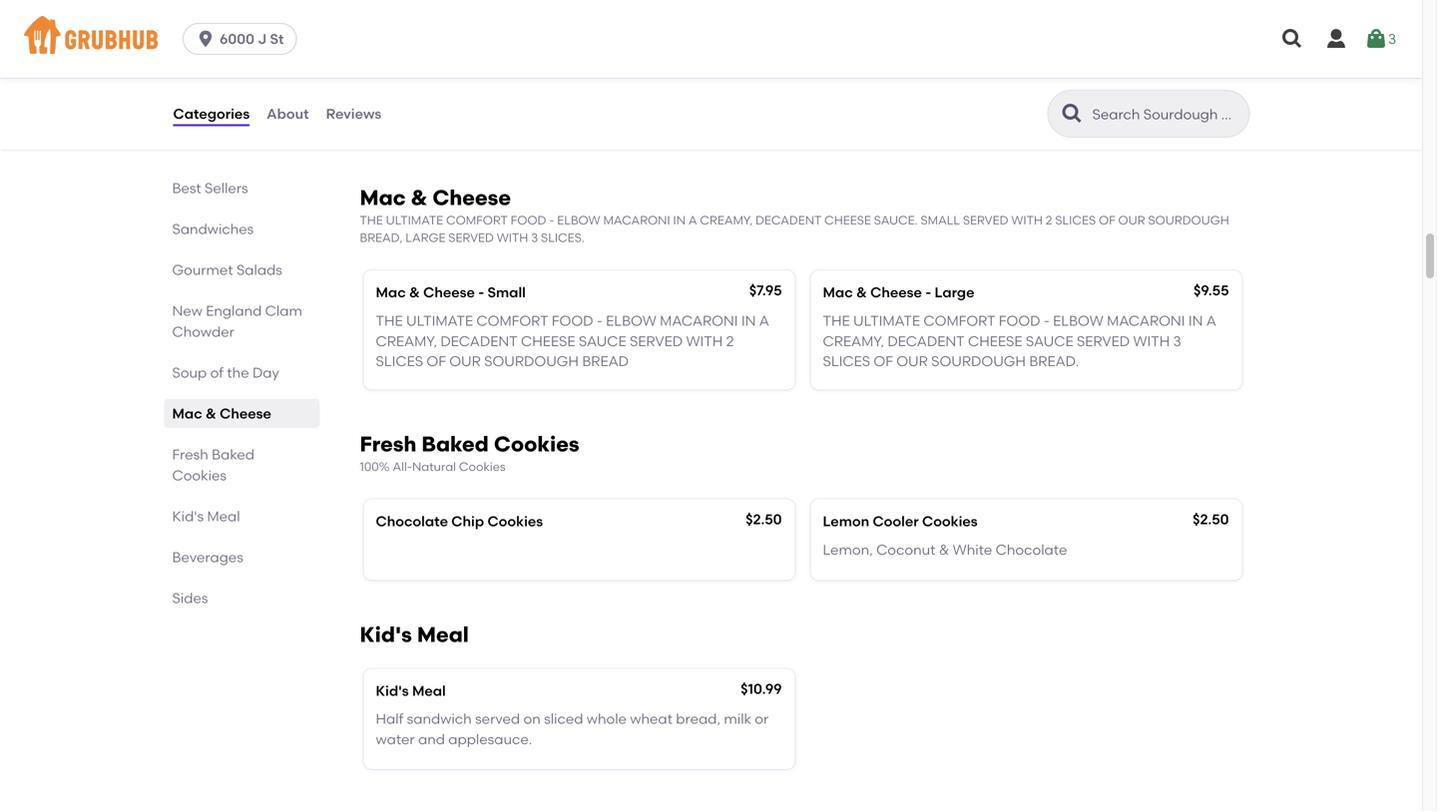Task type: describe. For each thing, give the bounding box(es) containing it.
of
[[210, 364, 224, 381]]

sauce for bread
[[579, 333, 627, 350]]

cheese for mac & cheese the ultimate comfort food - elbow macaroni in a creamy, decadent cheese sauce. small served with 2 slices of our sourdough bread, large served with 3 slices.
[[433, 185, 511, 211]]

1 horizontal spatial svg image
[[1325, 27, 1349, 51]]

1 $2.50 from the left
[[746, 511, 782, 528]]

baked for fresh baked cookies
[[212, 446, 255, 463]]

svg image inside 3 button
[[1365, 27, 1389, 51]]

& for mac & cheese the ultimate comfort food - elbow macaroni in a creamy, decadent cheese sauce. small served with 2 slices of our sourdough bread, large served with 3 slices.
[[411, 185, 428, 211]]

3 button
[[1365, 21, 1397, 57]]

1 vertical spatial kid's meal
[[360, 622, 469, 648]]

half sandwich served on sliced whole wheat bread, milk or water and applesauce.
[[376, 711, 769, 748]]

$9.73 button
[[811, 83, 1243, 143]]

3 inside mac & cheese the ultimate comfort food - elbow macaroni in a creamy, decadent cheese sauce. small served with 2 slices of our sourdough bread, large served with 3 slices.
[[531, 230, 538, 245]]

comfort for mac & cheese - large
[[924, 313, 996, 330]]

with inside the ultimate comfort food - elbow macaroni in a creamy, decadent cheese sauce served with 2 slices of our sourdough bread
[[686, 333, 723, 350]]

fresh for fresh baked cookies
[[172, 446, 208, 463]]

whole
[[587, 711, 627, 728]]

1 horizontal spatial chocolate
[[996, 542, 1068, 559]]

comfort for mac & cheese - small
[[477, 313, 549, 330]]

served inside the ultimate comfort food - elbow macaroni in a creamy, decadent cheese sauce served with 2 slices of our sourdough bread
[[630, 333, 683, 350]]

fresh for fresh baked cookies 100% all-natural cookies
[[360, 432, 417, 457]]

sauce for bread.
[[1026, 333, 1074, 350]]

lemon,
[[823, 542, 873, 559]]

mac for mac & cheese - large
[[823, 284, 853, 301]]

100%
[[360, 460, 390, 474]]

mac & cheese - large
[[823, 284, 975, 301]]

lemon, coconut & white chocolate
[[823, 542, 1068, 559]]

chowder
[[172, 324, 234, 340]]

bread.
[[1030, 353, 1080, 370]]

served
[[475, 711, 520, 728]]

search icon image
[[1061, 102, 1085, 126]]

cooler
[[873, 513, 919, 530]]

cheese for mac & cheese - small
[[424, 284, 475, 301]]

chip
[[452, 513, 484, 530]]

food for mac & cheese - small
[[552, 313, 594, 330]]

mac for mac & cheese the ultimate comfort food - elbow macaroni in a creamy, decadent cheese sauce. small served with 2 slices of our sourdough bread, large served with 3 slices.
[[360, 185, 406, 211]]

decadent for the ultimate comfort food - elbow macaroni in a creamy, decadent cheese sauce served with 2 slices of our sourdough bread
[[441, 333, 518, 350]]

milk
[[724, 711, 752, 728]]

6000 j st button
[[183, 23, 305, 55]]

sunday: broccoli cheese button
[[364, 83, 795, 143]]

a for the ultimate comfort food - elbow macaroni in a creamy, decadent cheese sauce served with 3 slices of our sourdough bread.
[[1207, 313, 1217, 330]]

svg image inside 6000 j st button
[[196, 29, 216, 49]]

$7.95
[[750, 282, 782, 299]]

cheese for mac & cheese
[[220, 405, 271, 422]]

categories
[[173, 105, 250, 122]]

water
[[376, 731, 415, 748]]

& for mac & cheese - small
[[409, 284, 420, 301]]

clam
[[265, 303, 302, 320]]

the ultimate comfort food - elbow macaroni in a creamy, decadent cheese sauce served with 2 slices of our sourdough bread
[[376, 313, 770, 370]]

sourdough for the ultimate comfort food - elbow macaroni in a creamy, decadent cheese sauce served with 2 slices of our sourdough bread
[[484, 353, 579, 370]]

cookies for chocolate chip cookies
[[488, 513, 543, 530]]

mac & cheese - small
[[376, 284, 526, 301]]

gourmet
[[172, 262, 233, 279]]

elbow inside mac & cheese the ultimate comfort food - elbow macaroni in a creamy, decadent cheese sauce. small served with 2 slices of our sourdough bread, large served with 3 slices.
[[557, 213, 601, 228]]

slices.
[[541, 230, 585, 245]]

sliced
[[544, 711, 584, 728]]

ultimate inside mac & cheese the ultimate comfort food - elbow macaroni in a creamy, decadent cheese sauce. small served with 2 slices of our sourdough bread, large served with 3 slices.
[[386, 213, 443, 228]]

2 vertical spatial kid's meal
[[376, 683, 446, 700]]

1 vertical spatial kid's
[[360, 622, 412, 648]]

the inside mac & cheese the ultimate comfort food - elbow macaroni in a creamy, decadent cheese sauce. small served with 2 slices of our sourdough bread, large served with 3 slices.
[[360, 213, 383, 228]]

best sellers
[[172, 180, 248, 197]]

reviews
[[326, 105, 382, 122]]

new
[[172, 303, 203, 320]]

0 vertical spatial meal
[[207, 508, 240, 525]]

large
[[406, 230, 446, 245]]

categories button
[[172, 78, 251, 150]]

fresh baked cookies
[[172, 446, 255, 484]]

cheese for mac & cheese - large
[[871, 284, 922, 301]]

mac for mac & cheese - small
[[376, 284, 406, 301]]

and
[[418, 731, 445, 748]]

elbow for mac & cheese - small
[[606, 313, 657, 330]]

sandwich
[[407, 711, 472, 728]]

england
[[206, 303, 262, 320]]

bread
[[582, 353, 629, 370]]

$9.73
[[1190, 95, 1225, 111]]

our for the ultimate comfort food - elbow macaroni in a creamy, decadent cheese sauce served with 2 slices of our sourdough bread
[[450, 353, 481, 370]]

broccoli
[[434, 97, 491, 113]]

the ultimate comfort food - elbow macaroni in a creamy, decadent cheese sauce served with 3 slices of our sourdough bread.
[[823, 313, 1217, 370]]

the for mac & cheese - small
[[376, 313, 403, 330]]

large
[[935, 284, 975, 301]]

mac & cheese the ultimate comfort food - elbow macaroni in a creamy, decadent cheese sauce. small served with 2 slices of our sourdough bread, large served with 3 slices.
[[360, 185, 1230, 245]]

salads
[[237, 262, 282, 279]]

sourdough for the ultimate comfort food - elbow macaroni in a creamy, decadent cheese sauce served with 3 slices of our sourdough bread.
[[932, 353, 1026, 370]]

creamy, for the ultimate comfort food - elbow macaroni in a creamy, decadent cheese sauce served with 3 slices of our sourdough bread.
[[823, 333, 885, 350]]

in inside mac & cheese the ultimate comfort food - elbow macaroni in a creamy, decadent cheese sauce. small served with 2 slices of our sourdough bread, large served with 3 slices.
[[674, 213, 686, 228]]

new england clam chowder
[[172, 303, 302, 340]]

cookies for fresh baked cookies 100% all-natural cookies
[[494, 432, 580, 457]]

or
[[755, 711, 769, 728]]

applesauce.
[[449, 731, 532, 748]]



Task type: vqa. For each thing, say whether or not it's contained in the screenshot.
entrée
no



Task type: locate. For each thing, give the bounding box(es) containing it.
1 horizontal spatial a
[[760, 313, 770, 330]]

slices for the ultimate comfort food - elbow macaroni in a creamy, decadent cheese sauce served with 2 slices of our sourdough bread
[[376, 353, 423, 370]]

elbow for mac & cheese - large
[[1054, 313, 1104, 330]]

1 vertical spatial 3
[[531, 230, 538, 245]]

day
[[253, 364, 279, 381]]

& down large at the left top of page
[[409, 284, 420, 301]]

2 horizontal spatial decadent
[[888, 333, 965, 350]]

of inside the ultimate comfort food - elbow macaroni in a creamy, decadent cheese sauce served with 3 slices of our sourdough bread.
[[874, 353, 894, 370]]

fresh inside "fresh baked cookies"
[[172, 446, 208, 463]]

0 vertical spatial chocolate
[[376, 513, 448, 530]]

1 vertical spatial meal
[[417, 622, 469, 648]]

comfort inside the ultimate comfort food - elbow macaroni in a creamy, decadent cheese sauce served with 2 slices of our sourdough bread
[[477, 313, 549, 330]]

ultimate inside the ultimate comfort food - elbow macaroni in a creamy, decadent cheese sauce served with 3 slices of our sourdough bread.
[[854, 313, 921, 330]]

slices inside the ultimate comfort food - elbow macaroni in a creamy, decadent cheese sauce served with 2 slices of our sourdough bread
[[376, 353, 423, 370]]

cheese for the ultimate comfort food - elbow macaroni in a creamy, decadent cheese sauce served with 3 slices of our sourdough bread.
[[969, 333, 1023, 350]]

served
[[963, 213, 1009, 228], [449, 230, 494, 245], [630, 333, 683, 350], [1077, 333, 1130, 350]]

0 horizontal spatial sauce
[[579, 333, 627, 350]]

sourdough
[[1149, 213, 1230, 228], [484, 353, 579, 370], [932, 353, 1026, 370]]

1 horizontal spatial sauce
[[1026, 333, 1074, 350]]

main navigation navigation
[[0, 0, 1423, 78]]

- up bread.
[[1044, 313, 1050, 330]]

our inside mac & cheese the ultimate comfort food - elbow macaroni in a creamy, decadent cheese sauce. small served with 2 slices of our sourdough bread, large served with 3 slices.
[[1119, 213, 1146, 228]]

0 vertical spatial kid's meal
[[172, 508, 240, 525]]

2 horizontal spatial elbow
[[1054, 313, 1104, 330]]

- left the large
[[926, 284, 932, 301]]

ultimate up large at the left top of page
[[386, 213, 443, 228]]

creamy, up $7.95
[[700, 213, 753, 228]]

& left the large
[[857, 284, 867, 301]]

1 horizontal spatial svg image
[[1365, 27, 1389, 51]]

sauce up bread.
[[1026, 333, 1074, 350]]

2 sauce from the left
[[1026, 333, 1074, 350]]

creamy, down mac & cheese - small
[[376, 333, 437, 350]]

in
[[674, 213, 686, 228], [742, 313, 756, 330], [1189, 313, 1204, 330]]

0 horizontal spatial decadent
[[441, 333, 518, 350]]

mac & cheese
[[172, 405, 271, 422]]

0 vertical spatial kid's
[[172, 508, 204, 525]]

mac down soup
[[172, 405, 202, 422]]

chocolate right white
[[996, 542, 1068, 559]]

cheese for the ultimate comfort food - elbow macaroni in a creamy, decadent cheese sauce served with 2 slices of our sourdough bread
[[521, 333, 576, 350]]

cheese left the large
[[871, 284, 922, 301]]

0 horizontal spatial 3
[[531, 230, 538, 245]]

sides
[[172, 590, 208, 607]]

1 horizontal spatial decadent
[[756, 213, 822, 228]]

2
[[1046, 213, 1053, 228], [727, 333, 734, 350]]

2 vertical spatial 3
[[1174, 333, 1182, 350]]

& left white
[[939, 542, 950, 559]]

sauce inside the ultimate comfort food - elbow macaroni in a creamy, decadent cheese sauce served with 2 slices of our sourdough bread
[[579, 333, 627, 350]]

sourdough inside mac & cheese the ultimate comfort food - elbow macaroni in a creamy, decadent cheese sauce. small served with 2 slices of our sourdough bread, large served with 3 slices.
[[1149, 213, 1230, 228]]

0 horizontal spatial 2
[[727, 333, 734, 350]]

2 horizontal spatial in
[[1189, 313, 1204, 330]]

decadent down mac & cheese - large
[[888, 333, 965, 350]]

cheese inside mac & cheese the ultimate comfort food - elbow macaroni in a creamy, decadent cheese sauce. small served with 2 slices of our sourdough bread, large served with 3 slices.
[[825, 213, 872, 228]]

cheese inside button
[[494, 97, 546, 113]]

sauce.
[[874, 213, 918, 228]]

baked for fresh baked cookies 100% all-natural cookies
[[422, 432, 489, 457]]

1 vertical spatial chocolate
[[996, 542, 1068, 559]]

$10.99
[[741, 681, 782, 698]]

2 inside mac & cheese the ultimate comfort food - elbow macaroni in a creamy, decadent cheese sauce. small served with 2 slices of our sourdough bread, large served with 3 slices.
[[1046, 213, 1053, 228]]

food
[[511, 213, 547, 228], [552, 313, 594, 330], [999, 313, 1041, 330]]

sourdough inside the ultimate comfort food - elbow macaroni in a creamy, decadent cheese sauce served with 3 slices of our sourdough bread.
[[932, 353, 1026, 370]]

of inside mac & cheese the ultimate comfort food - elbow macaroni in a creamy, decadent cheese sauce. small served with 2 slices of our sourdough bread, large served with 3 slices.
[[1099, 213, 1116, 228]]

3
[[1389, 30, 1397, 47], [531, 230, 538, 245], [1174, 333, 1182, 350]]

1 horizontal spatial 3
[[1174, 333, 1182, 350]]

1 svg image from the left
[[1281, 27, 1305, 51]]

& down of
[[206, 405, 216, 422]]

cheese
[[494, 97, 546, 113], [433, 185, 511, 211], [424, 284, 475, 301], [871, 284, 922, 301], [220, 405, 271, 422]]

food inside the ultimate comfort food - elbow macaroni in a creamy, decadent cheese sauce served with 3 slices of our sourdough bread.
[[999, 313, 1041, 330]]

decadent down small
[[441, 333, 518, 350]]

2 horizontal spatial slices
[[1056, 213, 1096, 228]]

food inside the ultimate comfort food - elbow macaroni in a creamy, decadent cheese sauce served with 2 slices of our sourdough bread
[[552, 313, 594, 330]]

fresh up 100%
[[360, 432, 417, 457]]

our for the ultimate comfort food - elbow macaroni in a creamy, decadent cheese sauce served with 3 slices of our sourdough bread.
[[897, 353, 928, 370]]

cookies for fresh baked cookies
[[172, 467, 227, 484]]

sourdough down the large
[[932, 353, 1026, 370]]

2 horizontal spatial our
[[1119, 213, 1146, 228]]

0 horizontal spatial a
[[689, 213, 697, 228]]

0 horizontal spatial food
[[511, 213, 547, 228]]

1 horizontal spatial baked
[[422, 432, 489, 457]]

the down mac & cheese - large
[[823, 313, 850, 330]]

cookies
[[494, 432, 580, 457], [459, 460, 506, 474], [172, 467, 227, 484], [488, 513, 543, 530], [923, 513, 978, 530]]

6000 j st
[[220, 30, 284, 47]]

soup
[[172, 364, 207, 381]]

2 horizontal spatial creamy,
[[823, 333, 885, 350]]

small
[[488, 284, 526, 301]]

- left small
[[479, 284, 484, 301]]

lemon cooler cookies
[[823, 513, 978, 530]]

0 horizontal spatial fresh
[[172, 446, 208, 463]]

in inside the ultimate comfort food - elbow macaroni in a creamy, decadent cheese sauce served with 3 slices of our sourdough bread.
[[1189, 313, 1204, 330]]

0 horizontal spatial our
[[450, 353, 481, 370]]

& inside mac & cheese the ultimate comfort food - elbow macaroni in a creamy, decadent cheese sauce. small served with 2 slices of our sourdough bread, large served with 3 slices.
[[411, 185, 428, 211]]

elbow inside the ultimate comfort food - elbow macaroni in a creamy, decadent cheese sauce served with 2 slices of our sourdough bread
[[606, 313, 657, 330]]

slices inside mac & cheese the ultimate comfort food - elbow macaroni in a creamy, decadent cheese sauce. small served with 2 slices of our sourdough bread, large served with 3 slices.
[[1056, 213, 1096, 228]]

baked down mac & cheese
[[212, 446, 255, 463]]

a for the ultimate comfort food - elbow macaroni in a creamy, decadent cheese sauce served with 2 slices of our sourdough bread
[[760, 313, 770, 330]]

macaroni
[[604, 213, 671, 228], [660, 313, 738, 330], [1107, 313, 1186, 330]]

3 inside button
[[1389, 30, 1397, 47]]

chocolate down "all-"
[[376, 513, 448, 530]]

2 horizontal spatial a
[[1207, 313, 1217, 330]]

white
[[953, 542, 993, 559]]

2 horizontal spatial food
[[999, 313, 1041, 330]]

cheese left sauce.
[[825, 213, 872, 228]]

beverages
[[172, 549, 243, 566]]

food up bread
[[552, 313, 594, 330]]

mac
[[360, 185, 406, 211], [376, 284, 406, 301], [823, 284, 853, 301], [172, 405, 202, 422]]

elbow up slices.
[[557, 213, 601, 228]]

cheese down the large
[[969, 333, 1023, 350]]

half
[[376, 711, 404, 728]]

food up slices.
[[511, 213, 547, 228]]

ultimate inside the ultimate comfort food - elbow macaroni in a creamy, decadent cheese sauce served with 2 slices of our sourdough bread
[[406, 313, 473, 330]]

& for mac & cheese
[[206, 405, 216, 422]]

1 horizontal spatial elbow
[[606, 313, 657, 330]]

svg image
[[1325, 27, 1349, 51], [196, 29, 216, 49]]

0 horizontal spatial in
[[674, 213, 686, 228]]

macaroni inside mac & cheese the ultimate comfort food - elbow macaroni in a creamy, decadent cheese sauce. small served with 2 slices of our sourdough bread, large served with 3 slices.
[[604, 213, 671, 228]]

1 sauce from the left
[[579, 333, 627, 350]]

sauce up bread
[[579, 333, 627, 350]]

slices inside the ultimate comfort food - elbow macaroni in a creamy, decadent cheese sauce served with 3 slices of our sourdough bread.
[[823, 353, 871, 370]]

our inside the ultimate comfort food - elbow macaroni in a creamy, decadent cheese sauce served with 2 slices of our sourdough bread
[[450, 353, 481, 370]]

0 vertical spatial 2
[[1046, 213, 1053, 228]]

a inside the ultimate comfort food - elbow macaroni in a creamy, decadent cheese sauce served with 2 slices of our sourdough bread
[[760, 313, 770, 330]]

1 horizontal spatial in
[[742, 313, 756, 330]]

1 horizontal spatial food
[[552, 313, 594, 330]]

served inside the ultimate comfort food - elbow macaroni in a creamy, decadent cheese sauce served with 3 slices of our sourdough bread.
[[1077, 333, 1130, 350]]

with
[[1012, 213, 1043, 228], [497, 230, 529, 245], [686, 333, 723, 350], [1134, 333, 1171, 350]]

creamy, for the ultimate comfort food - elbow macaroni in a creamy, decadent cheese sauce served with 2 slices of our sourdough bread
[[376, 333, 437, 350]]

2 $2.50 from the left
[[1193, 511, 1230, 528]]

cheese inside mac & cheese the ultimate comfort food - elbow macaroni in a creamy, decadent cheese sauce. small served with 2 slices of our sourdough bread, large served with 3 slices.
[[433, 185, 511, 211]]

decadent inside mac & cheese the ultimate comfort food - elbow macaroni in a creamy, decadent cheese sauce. small served with 2 slices of our sourdough bread, large served with 3 slices.
[[756, 213, 822, 228]]

slices for the ultimate comfort food - elbow macaroni in a creamy, decadent cheese sauce served with 3 slices of our sourdough bread.
[[823, 353, 871, 370]]

chocolate chip cookies
[[376, 513, 543, 530]]

baked inside "fresh baked cookies"
[[212, 446, 255, 463]]

in inside the ultimate comfort food - elbow macaroni in a creamy, decadent cheese sauce served with 2 slices of our sourdough bread
[[742, 313, 756, 330]]

- inside mac & cheese the ultimate comfort food - elbow macaroni in a creamy, decadent cheese sauce. small served with 2 slices of our sourdough bread, large served with 3 slices.
[[549, 213, 555, 228]]

mac right $7.95
[[823, 284, 853, 301]]

the inside the ultimate comfort food - elbow macaroni in a creamy, decadent cheese sauce served with 2 slices of our sourdough bread
[[376, 313, 403, 330]]

of
[[1099, 213, 1116, 228], [427, 353, 446, 370], [874, 353, 894, 370]]

food up bread.
[[999, 313, 1041, 330]]

st
[[270, 30, 284, 47]]

cookies for lemon cooler cookies
[[923, 513, 978, 530]]

a
[[689, 213, 697, 228], [760, 313, 770, 330], [1207, 313, 1217, 330]]

0 horizontal spatial chocolate
[[376, 513, 448, 530]]

the
[[227, 364, 249, 381]]

wheat
[[630, 711, 673, 728]]

2 horizontal spatial 3
[[1389, 30, 1397, 47]]

mac inside mac & cheese the ultimate comfort food - elbow macaroni in a creamy, decadent cheese sauce. small served with 2 slices of our sourdough bread, large served with 3 slices.
[[360, 185, 406, 211]]

the down mac & cheese - small
[[376, 313, 403, 330]]

cheese inside the ultimate comfort food - elbow macaroni in a creamy, decadent cheese sauce served with 3 slices of our sourdough bread.
[[969, 333, 1023, 350]]

decadent inside the ultimate comfort food - elbow macaroni in a creamy, decadent cheese sauce served with 2 slices of our sourdough bread
[[441, 333, 518, 350]]

comfort down small
[[477, 313, 549, 330]]

0 horizontal spatial sourdough
[[484, 353, 579, 370]]

& for mac & cheese - large
[[857, 284, 867, 301]]

our inside the ultimate comfort food - elbow macaroni in a creamy, decadent cheese sauce served with 3 slices of our sourdough bread.
[[897, 353, 928, 370]]

1 horizontal spatial 2
[[1046, 213, 1053, 228]]

0 horizontal spatial creamy,
[[376, 333, 437, 350]]

soup of the day
[[172, 364, 279, 381]]

decadent inside the ultimate comfort food - elbow macaroni in a creamy, decadent cheese sauce served with 3 slices of our sourdough bread.
[[888, 333, 965, 350]]

elbow up bread.
[[1054, 313, 1104, 330]]

the for mac & cheese - large
[[823, 313, 850, 330]]

all-
[[393, 460, 412, 474]]

decadent for the ultimate comfort food - elbow macaroni in a creamy, decadent cheese sauce served with 3 slices of our sourdough bread.
[[888, 333, 965, 350]]

cheese down small
[[521, 333, 576, 350]]

1 horizontal spatial fresh
[[360, 432, 417, 457]]

food inside mac & cheese the ultimate comfort food - elbow macaroni in a creamy, decadent cheese sauce. small served with 2 slices of our sourdough bread, large served with 3 slices.
[[511, 213, 547, 228]]

cheese right broccoli
[[494, 97, 546, 113]]

0 horizontal spatial slices
[[376, 353, 423, 370]]

sellers
[[205, 180, 248, 197]]

sourdough up $9.55
[[1149, 213, 1230, 228]]

1 horizontal spatial our
[[897, 353, 928, 370]]

the
[[360, 213, 383, 228], [376, 313, 403, 330], [823, 313, 850, 330]]

- inside the ultimate comfort food - elbow macaroni in a creamy, decadent cheese sauce served with 3 slices of our sourdough bread.
[[1044, 313, 1050, 330]]

comfort up mac & cheese - small
[[446, 213, 508, 228]]

creamy, down mac & cheese - large
[[823, 333, 885, 350]]

creamy,
[[700, 213, 753, 228], [376, 333, 437, 350], [823, 333, 885, 350]]

2 horizontal spatial cheese
[[969, 333, 1023, 350]]

coconut
[[877, 542, 936, 559]]

mac down bread,
[[376, 284, 406, 301]]

1 horizontal spatial slices
[[823, 353, 871, 370]]

cheese for sunday: broccoli cheese
[[494, 97, 546, 113]]

about
[[267, 105, 309, 122]]

slices
[[1056, 213, 1096, 228], [376, 353, 423, 370], [823, 353, 871, 370]]

1 horizontal spatial creamy,
[[700, 213, 753, 228]]

svg image left 3 button
[[1325, 27, 1349, 51]]

0 horizontal spatial cheese
[[521, 333, 576, 350]]

a inside mac & cheese the ultimate comfort food - elbow macaroni in a creamy, decadent cheese sauce. small served with 2 slices of our sourdough bread, large served with 3 slices.
[[689, 213, 697, 228]]

2 vertical spatial meal
[[412, 683, 446, 700]]

6000
[[220, 30, 255, 47]]

in for the ultimate comfort food - elbow macaroni in a creamy, decadent cheese sauce served with 3 slices of our sourdough bread.
[[1189, 313, 1204, 330]]

ultimate for mac & cheese - large
[[854, 313, 921, 330]]

1 horizontal spatial $2.50
[[1193, 511, 1230, 528]]

sourdough inside the ultimate comfort food - elbow macaroni in a creamy, decadent cheese sauce served with 2 slices of our sourdough bread
[[484, 353, 579, 370]]

2 horizontal spatial of
[[1099, 213, 1116, 228]]

bread,
[[676, 711, 721, 728]]

sauce inside the ultimate comfort food - elbow macaroni in a creamy, decadent cheese sauce served with 3 slices of our sourdough bread.
[[1026, 333, 1074, 350]]

baked inside fresh baked cookies 100% all-natural cookies
[[422, 432, 489, 457]]

1 horizontal spatial cheese
[[825, 213, 872, 228]]

& up large at the left top of page
[[411, 185, 428, 211]]

1 vertical spatial 2
[[727, 333, 734, 350]]

creamy, inside mac & cheese the ultimate comfort food - elbow macaroni in a creamy, decadent cheese sauce. small served with 2 slices of our sourdough bread, large served with 3 slices.
[[700, 213, 753, 228]]

elbow
[[557, 213, 601, 228], [606, 313, 657, 330], [1054, 313, 1104, 330]]

baked
[[422, 432, 489, 457], [212, 446, 255, 463]]

ultimate for mac & cheese - small
[[406, 313, 473, 330]]

ultimate down mac & cheese - small
[[406, 313, 473, 330]]

fresh baked cookies 100% all-natural cookies
[[360, 432, 580, 474]]

2 svg image from the left
[[1365, 27, 1389, 51]]

0 vertical spatial 3
[[1389, 30, 1397, 47]]

decadent
[[756, 213, 822, 228], [441, 333, 518, 350], [888, 333, 965, 350]]

j
[[258, 30, 267, 47]]

food for mac & cheese - large
[[999, 313, 1041, 330]]

lemon
[[823, 513, 870, 530]]

of for the ultimate comfort food - elbow macaroni in a creamy, decadent cheese sauce served with 2 slices of our sourdough bread
[[427, 353, 446, 370]]

cheese left small
[[424, 284, 475, 301]]

chocolate
[[376, 513, 448, 530], [996, 542, 1068, 559]]

$2.50
[[746, 511, 782, 528], [1193, 511, 1230, 528]]

about button
[[266, 78, 310, 150]]

svg image left 6000
[[196, 29, 216, 49]]

baked up natural at the bottom left
[[422, 432, 489, 457]]

reviews button
[[325, 78, 383, 150]]

cheese up large at the left top of page
[[433, 185, 511, 211]]

- inside the ultimate comfort food - elbow macaroni in a creamy, decadent cheese sauce served with 2 slices of our sourdough bread
[[597, 313, 603, 330]]

0 horizontal spatial svg image
[[1281, 27, 1305, 51]]

the inside the ultimate comfort food - elbow macaroni in a creamy, decadent cheese sauce served with 3 slices of our sourdough bread.
[[823, 313, 850, 330]]

bread,
[[360, 230, 403, 245]]

cheese
[[825, 213, 872, 228], [521, 333, 576, 350], [969, 333, 1023, 350]]

macaroni for mac & cheese - small
[[660, 313, 738, 330]]

1 horizontal spatial of
[[874, 353, 894, 370]]

on
[[524, 711, 541, 728]]

small
[[921, 213, 961, 228]]

creamy, inside the ultimate comfort food - elbow macaroni in a creamy, decadent cheese sauce served with 2 slices of our sourdough bread
[[376, 333, 437, 350]]

0 horizontal spatial $2.50
[[746, 511, 782, 528]]

0 horizontal spatial elbow
[[557, 213, 601, 228]]

creamy, inside the ultimate comfort food - elbow macaroni in a creamy, decadent cheese sauce served with 3 slices of our sourdough bread.
[[823, 333, 885, 350]]

sourdough down small
[[484, 353, 579, 370]]

natural
[[412, 460, 456, 474]]

elbow inside the ultimate comfort food - elbow macaroni in a creamy, decadent cheese sauce served with 3 slices of our sourdough bread.
[[1054, 313, 1104, 330]]

2 horizontal spatial sourdough
[[1149, 213, 1230, 228]]

a inside the ultimate comfort food - elbow macaroni in a creamy, decadent cheese sauce served with 3 slices of our sourdough bread.
[[1207, 313, 1217, 330]]

the up bread,
[[360, 213, 383, 228]]

mac up bread,
[[360, 185, 406, 211]]

- up slices.
[[549, 213, 555, 228]]

$9.55
[[1194, 282, 1230, 299]]

svg image
[[1281, 27, 1305, 51], [1365, 27, 1389, 51]]

comfort down the large
[[924, 313, 996, 330]]

with inside the ultimate comfort food - elbow macaroni in a creamy, decadent cheese sauce served with 3 slices of our sourdough bread.
[[1134, 333, 1171, 350]]

0 horizontal spatial of
[[427, 353, 446, 370]]

2 vertical spatial kid's
[[376, 683, 409, 700]]

fresh inside fresh baked cookies 100% all-natural cookies
[[360, 432, 417, 457]]

sandwiches
[[172, 221, 254, 238]]

of inside the ultimate comfort food - elbow macaroni in a creamy, decadent cheese sauce served with 2 slices of our sourdough bread
[[427, 353, 446, 370]]

- up bread
[[597, 313, 603, 330]]

0 horizontal spatial baked
[[212, 446, 255, 463]]

sunday: broccoli cheese
[[376, 97, 546, 113]]

0 horizontal spatial svg image
[[196, 29, 216, 49]]

cookies inside "fresh baked cookies"
[[172, 467, 227, 484]]

2 inside the ultimate comfort food - elbow macaroni in a creamy, decadent cheese sauce served with 2 slices of our sourdough bread
[[727, 333, 734, 350]]

elbow up bread
[[606, 313, 657, 330]]

in for the ultimate comfort food - elbow macaroni in a creamy, decadent cheese sauce served with 2 slices of our sourdough bread
[[742, 313, 756, 330]]

ultimate down mac & cheese - large
[[854, 313, 921, 330]]

comfort inside mac & cheese the ultimate comfort food - elbow macaroni in a creamy, decadent cheese sauce. small served with 2 slices of our sourdough bread, large served with 3 slices.
[[446, 213, 508, 228]]

decadent up $7.95
[[756, 213, 822, 228]]

1 horizontal spatial sourdough
[[932, 353, 1026, 370]]

3 inside the ultimate comfort food - elbow macaroni in a creamy, decadent cheese sauce served with 3 slices of our sourdough bread.
[[1174, 333, 1182, 350]]

cheese inside the ultimate comfort food - elbow macaroni in a creamy, decadent cheese sauce served with 2 slices of our sourdough bread
[[521, 333, 576, 350]]

comfort inside the ultimate comfort food - elbow macaroni in a creamy, decadent cheese sauce served with 3 slices of our sourdough bread.
[[924, 313, 996, 330]]

cheese down the
[[220, 405, 271, 422]]

gourmet salads
[[172, 262, 282, 279]]

macaroni inside the ultimate comfort food - elbow macaroni in a creamy, decadent cheese sauce served with 3 slices of our sourdough bread.
[[1107, 313, 1186, 330]]

fresh down mac & cheese
[[172, 446, 208, 463]]

macaroni for mac & cheese - large
[[1107, 313, 1186, 330]]

of for the ultimate comfort food - elbow macaroni in a creamy, decadent cheese sauce served with 3 slices of our sourdough bread.
[[874, 353, 894, 370]]

fresh
[[360, 432, 417, 457], [172, 446, 208, 463]]

best
[[172, 180, 201, 197]]

macaroni inside the ultimate comfort food - elbow macaroni in a creamy, decadent cheese sauce served with 2 slices of our sourdough bread
[[660, 313, 738, 330]]

Search Sourdough & Co. search field
[[1091, 105, 1244, 124]]

mac for mac & cheese
[[172, 405, 202, 422]]

sunday:
[[376, 97, 431, 113]]



